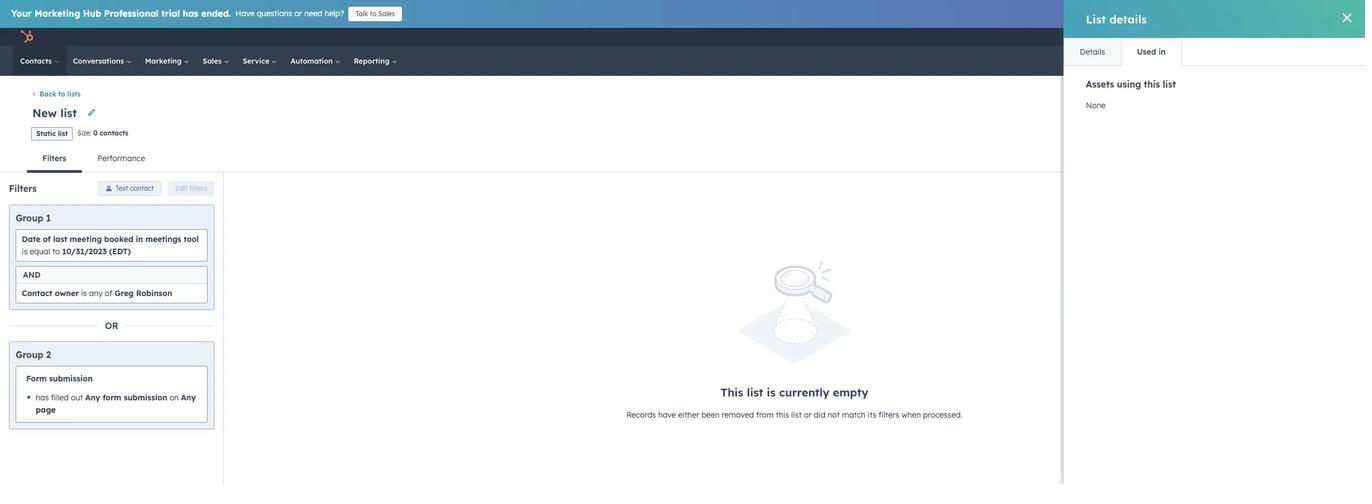 Task type: locate. For each thing, give the bounding box(es) containing it.
this
[[1144, 79, 1160, 90], [776, 411, 789, 421]]

banner
[[27, 101, 1339, 126]]

0 vertical spatial filters
[[42, 153, 66, 163]]

meetings
[[145, 234, 181, 244]]

menu
[[1127, 28, 1352, 46]]

1 vertical spatial has
[[36, 393, 49, 403]]

help button
[[1237, 28, 1256, 46]]

to inside button
[[370, 9, 376, 18]]

2 vertical spatial is
[[767, 386, 776, 400]]

form
[[103, 393, 121, 403]]

0 vertical spatial of
[[43, 234, 51, 244]]

sales right talk
[[378, 9, 395, 18]]

0 horizontal spatial is
[[22, 247, 28, 257]]

0 vertical spatial sales
[[378, 9, 395, 18]]

0 vertical spatial navigation
[[1064, 38, 1182, 66]]

match
[[842, 411, 866, 421]]

menu item
[[1187, 28, 1189, 46]]

0 vertical spatial marketing
[[34, 8, 80, 19]]

page section element
[[0, 76, 1365, 173]]

meeting
[[70, 234, 102, 244]]

trial
[[161, 8, 180, 19]]

date of last meeting booked in meetings tool is equal to 10/31/2023 (edt)
[[22, 234, 199, 257]]

sales
[[378, 9, 395, 18], [203, 56, 224, 65]]

or left need
[[294, 8, 302, 18]]

2 horizontal spatial is
[[767, 386, 776, 400]]

0 horizontal spatial filters
[[189, 184, 207, 192]]

of left last
[[43, 234, 51, 244]]

greg robinson image
[[1302, 32, 1312, 42]]

of
[[43, 234, 51, 244], [105, 289, 112, 299]]

group left "2"
[[16, 349, 43, 361]]

1 vertical spatial of
[[105, 289, 112, 299]]

used in button
[[1121, 39, 1182, 65]]

0 horizontal spatial of
[[43, 234, 51, 244]]

performance button
[[82, 145, 161, 172]]

none
[[1086, 101, 1106, 111]]

details button
[[1064, 39, 1121, 65]]

group
[[16, 213, 43, 224], [16, 349, 43, 361]]

0
[[93, 129, 98, 138]]

assets using this list
[[1086, 79, 1176, 90]]

1 horizontal spatial marketing
[[145, 56, 184, 65]]

test contact
[[116, 184, 154, 192]]

filters inside button
[[189, 184, 207, 192]]

is inside date of last meeting booked in meetings tool is equal to 10/31/2023 (edt)
[[22, 247, 28, 257]]

or left "did"
[[804, 411, 812, 421]]

(edt)
[[109, 247, 131, 257]]

1 horizontal spatial filters
[[879, 411, 899, 421]]

0 horizontal spatial submission
[[49, 374, 93, 384]]

list
[[1163, 79, 1176, 90], [58, 129, 68, 138], [747, 386, 763, 400], [791, 411, 802, 421]]

is down date
[[22, 247, 28, 257]]

marketing link
[[138, 46, 196, 76]]

1 vertical spatial in
[[136, 234, 143, 244]]

test contact button
[[98, 181, 161, 196]]

2 any from the left
[[181, 393, 196, 403]]

1 horizontal spatial or
[[294, 8, 302, 18]]

to left lists
[[58, 90, 65, 98]]

1 vertical spatial marketing
[[145, 56, 184, 65]]

settings image
[[1260, 33, 1270, 43]]

list right this on the right bottom
[[747, 386, 763, 400]]

any
[[89, 289, 103, 299]]

1 vertical spatial navigation
[[27, 145, 1339, 173]]

is up from
[[767, 386, 776, 400]]

filters inside button
[[42, 153, 66, 163]]

1 vertical spatial is
[[81, 289, 87, 299]]

in right booked
[[136, 234, 143, 244]]

filters
[[189, 184, 207, 192], [879, 411, 899, 421]]

in inside date of last meeting booked in meetings tool is equal to 10/31/2023 (edt)
[[136, 234, 143, 244]]

0 horizontal spatial sales
[[203, 56, 224, 65]]

2 vertical spatial to
[[52, 247, 60, 257]]

close image
[[1339, 9, 1348, 18], [1343, 13, 1352, 22]]

to down last
[[52, 247, 60, 257]]

1 vertical spatial group
[[16, 349, 43, 361]]

1 vertical spatial or
[[105, 320, 118, 332]]

used
[[1137, 47, 1157, 57]]

0 vertical spatial to
[[370, 9, 376, 18]]

greg
[[115, 289, 134, 299]]

tool
[[184, 234, 199, 244]]

this right using
[[1144, 79, 1160, 90]]

0 vertical spatial is
[[22, 247, 28, 257]]

any
[[85, 393, 100, 403], [181, 393, 196, 403]]

of right any
[[105, 289, 112, 299]]

this right from
[[776, 411, 789, 421]]

in down upgrade
[[1159, 47, 1166, 57]]

submission
[[49, 374, 93, 384], [124, 393, 167, 403]]

talk to sales
[[356, 9, 395, 18]]

navigation
[[1064, 38, 1182, 66], [27, 145, 1339, 173]]

talk
[[356, 9, 368, 18]]

list right static
[[58, 129, 68, 138]]

1 horizontal spatial filters
[[42, 153, 66, 163]]

contacts
[[20, 56, 54, 65]]

has filled out any form submission on
[[36, 393, 181, 403]]

conversations
[[73, 56, 126, 65]]

to inside page section element
[[58, 90, 65, 98]]

1 vertical spatial this
[[776, 411, 789, 421]]

0 horizontal spatial or
[[105, 320, 118, 332]]

sales left service
[[203, 56, 224, 65]]

submission up the out at left bottom
[[49, 374, 93, 384]]

of inside date of last meeting booked in meetings tool is equal to 10/31/2023 (edt)
[[43, 234, 51, 244]]

filters right 'edit'
[[189, 184, 207, 192]]

list
[[1086, 12, 1106, 26]]

to right talk
[[370, 9, 376, 18]]

sales inside button
[[378, 9, 395, 18]]

1 horizontal spatial is
[[81, 289, 87, 299]]

navigation containing details
[[1064, 38, 1182, 66]]

0 vertical spatial submission
[[49, 374, 93, 384]]

1 vertical spatial sales
[[203, 56, 224, 65]]

1 horizontal spatial has
[[183, 8, 198, 19]]

0 horizontal spatial any
[[85, 393, 100, 403]]

is left any
[[81, 289, 87, 299]]

last
[[53, 234, 67, 244]]

0 vertical spatial group
[[16, 213, 43, 224]]

filters button
[[27, 145, 82, 173]]

automation link
[[284, 46, 347, 76]]

0 horizontal spatial marketing
[[34, 8, 80, 19]]

group left 1
[[16, 213, 43, 224]]

is
[[22, 247, 28, 257], [81, 289, 87, 299], [767, 386, 776, 400]]

is for contact owner is any of greg robinson
[[81, 289, 87, 299]]

marketplaces image
[[1218, 33, 1228, 43]]

1 vertical spatial submission
[[124, 393, 167, 403]]

any right the out at left bottom
[[85, 393, 100, 403]]

filters
[[42, 153, 66, 163], [9, 183, 37, 194]]

contacts
[[100, 129, 128, 138]]

not
[[828, 411, 840, 421]]

date
[[22, 234, 40, 244]]

0 horizontal spatial filters
[[9, 183, 37, 194]]

1 horizontal spatial any
[[181, 393, 196, 403]]

settings link
[[1258, 31, 1272, 43]]

to
[[370, 9, 376, 18], [58, 90, 65, 98], [52, 247, 60, 257]]

any right on
[[181, 393, 196, 403]]

music button
[[1295, 28, 1351, 46]]

questions
[[257, 8, 292, 18]]

has up page on the left of the page
[[36, 393, 49, 403]]

1 vertical spatial filters
[[879, 411, 899, 421]]

0 vertical spatial or
[[294, 8, 302, 18]]

or down greg
[[105, 320, 118, 332]]

Search HubSpot search field
[[1208, 51, 1345, 70]]

Search in list search field
[[1090, 105, 1235, 123]]

menu containing music
[[1127, 28, 1352, 46]]

size: 0 contacts
[[77, 129, 128, 138]]

2 group from the top
[[16, 349, 43, 361]]

1 horizontal spatial this
[[1144, 79, 1160, 90]]

has
[[183, 8, 198, 19], [36, 393, 49, 403]]

filters down static list
[[42, 153, 66, 163]]

lists
[[67, 90, 81, 98]]

1 horizontal spatial sales
[[378, 9, 395, 18]]

and
[[23, 270, 41, 280]]

navigation containing filters
[[27, 145, 1339, 173]]

in
[[1159, 47, 1166, 57], [136, 234, 143, 244]]

did
[[814, 411, 826, 421]]

when
[[902, 411, 921, 421]]

0 horizontal spatial has
[[36, 393, 49, 403]]

list down this list is currently empty
[[791, 411, 802, 421]]

2 vertical spatial or
[[804, 411, 812, 421]]

2 horizontal spatial or
[[804, 411, 812, 421]]

filled
[[51, 393, 69, 403]]

processed.
[[923, 411, 963, 421]]

1 horizontal spatial of
[[105, 289, 112, 299]]

or
[[294, 8, 302, 18], [105, 320, 118, 332], [804, 411, 812, 421]]

to for back
[[58, 90, 65, 98]]

0 vertical spatial this
[[1144, 79, 1160, 90]]

your
[[11, 8, 32, 19]]

filters up group 1
[[9, 183, 37, 194]]

from
[[756, 411, 774, 421]]

1 horizontal spatial in
[[1159, 47, 1166, 57]]

1 vertical spatial to
[[58, 90, 65, 98]]

performance
[[98, 153, 145, 163]]

has right trial
[[183, 8, 198, 19]]

marketing
[[34, 8, 80, 19], [145, 56, 184, 65]]

1 group from the top
[[16, 213, 43, 224]]

marketing left "hub"
[[34, 8, 80, 19]]

notifications button
[[1274, 28, 1293, 46]]

1 vertical spatial filters
[[9, 183, 37, 194]]

0 vertical spatial filters
[[189, 184, 207, 192]]

removed
[[722, 411, 754, 421]]

0 vertical spatial in
[[1159, 47, 1166, 57]]

filters right the its
[[879, 411, 899, 421]]

submission left on
[[124, 393, 167, 403]]

marketing down trial
[[145, 56, 184, 65]]

have
[[658, 411, 676, 421]]

0 horizontal spatial in
[[136, 234, 143, 244]]



Task type: describe. For each thing, give the bounding box(es) containing it.
used in
[[1137, 47, 1166, 57]]

have
[[236, 8, 255, 18]]

List name field
[[31, 106, 80, 121]]

list details
[[1086, 12, 1147, 26]]

group 1
[[16, 213, 51, 224]]

talk to sales button
[[349, 7, 402, 21]]

in inside button
[[1159, 47, 1166, 57]]

notifications image
[[1279, 33, 1289, 43]]

back to lists
[[40, 90, 81, 98]]

service link
[[236, 46, 284, 76]]

details
[[1110, 12, 1147, 26]]

booked
[[104, 234, 133, 244]]

service
[[243, 56, 272, 65]]

upgrade
[[1147, 34, 1179, 42]]

any page
[[36, 393, 196, 415]]

edit
[[175, 184, 188, 192]]

2
[[46, 349, 51, 361]]

or inside your marketing hub professional trial has ended. have questions or need help?
[[294, 8, 302, 18]]

0 horizontal spatial this
[[776, 411, 789, 421]]

owner
[[55, 289, 79, 299]]

music
[[1314, 32, 1334, 41]]

either
[[678, 411, 699, 421]]

edit filters
[[175, 184, 207, 192]]

contact owner is any of greg robinson
[[22, 289, 172, 299]]

its
[[868, 411, 877, 421]]

your marketing hub professional trial has ended. have questions or need help?
[[11, 8, 344, 19]]

edit filters button
[[168, 181, 214, 196]]

static
[[36, 129, 56, 138]]

ended.
[[201, 8, 231, 19]]

list inside page section element
[[58, 129, 68, 138]]

reporting link
[[347, 46, 404, 76]]

hub
[[83, 8, 101, 19]]

back
[[40, 90, 56, 98]]

empty
[[833, 386, 869, 400]]

test
[[116, 184, 128, 192]]

banner inside page section element
[[27, 101, 1339, 126]]

back to lists link
[[31, 90, 81, 98]]

records
[[627, 411, 656, 421]]

list up search in list search field
[[1163, 79, 1176, 90]]

this
[[721, 386, 744, 400]]

robinson
[[136, 289, 172, 299]]

navigation inside page section element
[[27, 145, 1339, 173]]

calling icon image
[[1194, 32, 1204, 42]]

sales link
[[196, 46, 236, 76]]

any inside any page
[[181, 393, 196, 403]]

upgrade image
[[1135, 33, 1145, 43]]

form submission
[[26, 374, 93, 384]]

group for group 2
[[16, 349, 43, 361]]

this list is currently empty
[[721, 386, 869, 400]]

0 vertical spatial has
[[183, 8, 198, 19]]

hubspot link
[[13, 30, 42, 44]]

details
[[1080, 47, 1105, 57]]

size:
[[77, 129, 91, 138]]

marketplaces button
[[1211, 28, 1235, 46]]

contact
[[22, 289, 52, 299]]

equal
[[30, 247, 50, 257]]

help image
[[1241, 33, 1251, 43]]

1 any from the left
[[85, 393, 100, 403]]

been
[[702, 411, 720, 421]]

on
[[169, 393, 179, 403]]

10/31/2023
[[62, 247, 107, 257]]

reporting
[[354, 56, 392, 65]]

1
[[46, 213, 51, 224]]

currently
[[779, 386, 830, 400]]

records have either been removed from this list or did not match its filters when processed.
[[627, 411, 963, 421]]

to inside date of last meeting booked in meetings tool is equal to 10/31/2023 (edt)
[[52, 247, 60, 257]]

help?
[[325, 8, 344, 18]]

contacts link
[[13, 46, 66, 76]]

group for group 1
[[16, 213, 43, 224]]

assets
[[1086, 79, 1114, 90]]

need
[[304, 8, 322, 18]]

automation
[[291, 56, 335, 65]]

out
[[71, 393, 83, 403]]

static list
[[36, 129, 68, 138]]

form
[[26, 374, 47, 384]]

1 horizontal spatial submission
[[124, 393, 167, 403]]

professional
[[104, 8, 159, 19]]

is for this list is currently empty
[[767, 386, 776, 400]]

to for talk
[[370, 9, 376, 18]]

using
[[1117, 79, 1141, 90]]

hubspot image
[[20, 30, 34, 44]]



Task type: vqa. For each thing, say whether or not it's contained in the screenshot.
Default within dropdown button
no



